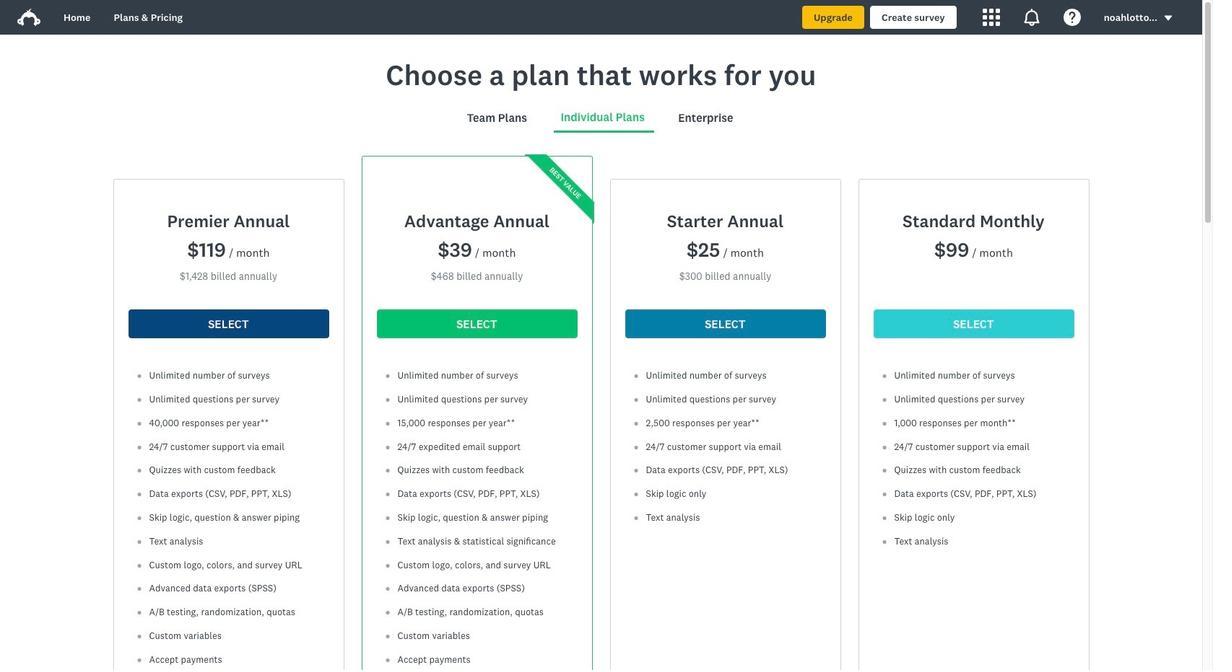 Task type: describe. For each thing, give the bounding box(es) containing it.
1 brand logo image from the top
[[17, 6, 40, 29]]



Task type: locate. For each thing, give the bounding box(es) containing it.
brand logo image
[[17, 6, 40, 29], [17, 9, 40, 26]]

2 brand logo image from the top
[[17, 9, 40, 26]]

notification center icon image
[[1023, 9, 1040, 26]]

help icon image
[[1064, 9, 1081, 26]]

dropdown arrow icon image
[[1163, 13, 1174, 23], [1165, 16, 1172, 21]]

products icon image
[[983, 9, 1000, 26], [983, 9, 1000, 26]]



Task type: vqa. For each thing, say whether or not it's contained in the screenshot.
the leftmost No Issues image
no



